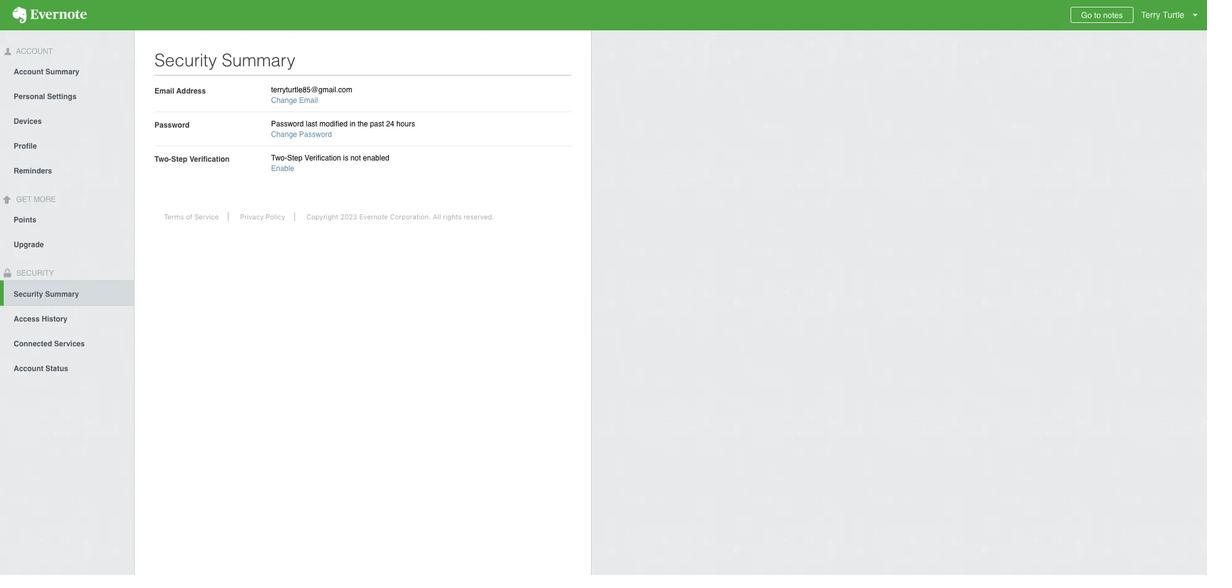 Task type: vqa. For each thing, say whether or not it's contained in the screenshot.
it
no



Task type: describe. For each thing, give the bounding box(es) containing it.
not
[[351, 154, 361, 163]]

notes
[[1104, 10, 1123, 20]]

privacy policy link
[[231, 213, 295, 221]]

access history link
[[0, 306, 134, 331]]

modified
[[320, 120, 348, 128]]

security summary inside security summary link
[[14, 290, 79, 299]]

step for two-step verification is not enabled enable
[[287, 154, 303, 163]]

reserved.
[[464, 213, 494, 221]]

get more
[[14, 195, 56, 204]]

upgrade
[[14, 241, 44, 249]]

points
[[14, 216, 36, 224]]

evernote
[[359, 213, 388, 221]]

services
[[54, 340, 85, 348]]

2023
[[340, 213, 357, 221]]

go
[[1082, 10, 1092, 20]]

to
[[1095, 10, 1101, 20]]

summary for "account summary" "link"
[[46, 68, 79, 76]]

all
[[433, 213, 441, 221]]

two-step verification is not enabled enable
[[271, 154, 390, 173]]

points link
[[0, 207, 134, 232]]

account for account
[[14, 47, 53, 56]]

password down last
[[299, 130, 332, 139]]

account status link
[[0, 356, 134, 381]]

the
[[358, 120, 368, 128]]

terryturtle85@gmail.com change email
[[271, 86, 352, 105]]

past
[[370, 120, 384, 128]]

terms
[[164, 213, 184, 221]]

reminders
[[14, 167, 52, 175]]

step for two-step verification
[[171, 155, 187, 164]]

1 horizontal spatial security summary
[[155, 50, 295, 70]]

access history
[[14, 315, 67, 324]]

account summary link
[[0, 59, 134, 84]]

reminders link
[[0, 158, 134, 183]]

password last modified in the past 24 hours change password
[[271, 120, 415, 139]]

email inside "terryturtle85@gmail.com change email"
[[299, 96, 318, 105]]

profile link
[[0, 133, 134, 158]]

upgrade link
[[0, 232, 134, 257]]

email address
[[155, 87, 206, 95]]

two- for two-step verification is not enabled enable
[[271, 154, 287, 163]]

change password link
[[271, 130, 332, 139]]

privacy
[[240, 213, 264, 221]]

terms of service link
[[155, 213, 229, 221]]

0 horizontal spatial email
[[155, 87, 174, 95]]

devices
[[14, 117, 42, 126]]

settings
[[47, 92, 77, 101]]

personal
[[14, 92, 45, 101]]

personal settings link
[[0, 84, 134, 108]]

devices link
[[0, 108, 134, 133]]

verification for two-step verification
[[190, 155, 230, 164]]

copyright
[[307, 213, 338, 221]]

security summary link
[[4, 281, 134, 306]]

password for password
[[155, 121, 190, 129]]

history
[[42, 315, 67, 324]]

policy
[[266, 213, 285, 221]]

verification for two-step verification is not enabled enable
[[305, 154, 341, 163]]

copyright 2023 evernote corporation. all rights reserved.
[[307, 213, 494, 221]]

status
[[46, 364, 68, 373]]

last
[[306, 120, 318, 128]]



Task type: locate. For each thing, give the bounding box(es) containing it.
change
[[271, 96, 297, 105], [271, 130, 297, 139]]

get
[[16, 195, 32, 204]]

change up enable at the top
[[271, 130, 297, 139]]

0 vertical spatial security
[[155, 50, 217, 70]]

two- inside two-step verification is not enabled enable
[[271, 154, 287, 163]]

evernote link
[[0, 0, 99, 30]]

24
[[386, 120, 395, 128]]

connected
[[14, 340, 52, 348]]

go to notes link
[[1071, 7, 1134, 23]]

1 vertical spatial change
[[271, 130, 297, 139]]

two- for two-step verification
[[155, 155, 171, 164]]

corporation.
[[390, 213, 431, 221]]

account for account summary
[[14, 68, 43, 76]]

account inside "link"
[[14, 68, 43, 76]]

rights
[[443, 213, 462, 221]]

enable link
[[271, 164, 294, 173]]

step up terms
[[171, 155, 187, 164]]

password down email address
[[155, 121, 190, 129]]

more
[[34, 195, 56, 204]]

terms of service
[[164, 213, 219, 221]]

evernote image
[[0, 7, 99, 24]]

in
[[350, 120, 356, 128]]

two-
[[271, 154, 287, 163], [155, 155, 171, 164]]

hours
[[397, 120, 415, 128]]

two- up terms
[[155, 155, 171, 164]]

0 horizontal spatial two-
[[155, 155, 171, 164]]

step up enable link
[[287, 154, 303, 163]]

summary inside security summary link
[[45, 290, 79, 299]]

account status
[[14, 364, 68, 373]]

change down terryturtle85@gmail.com
[[271, 96, 297, 105]]

0 horizontal spatial security summary
[[14, 290, 79, 299]]

password
[[271, 120, 304, 128], [155, 121, 190, 129], [299, 130, 332, 139]]

0 vertical spatial email
[[155, 87, 174, 95]]

password up change password link
[[271, 120, 304, 128]]

verification left is
[[305, 154, 341, 163]]

verification
[[305, 154, 341, 163], [190, 155, 230, 164]]

email
[[155, 87, 174, 95], [299, 96, 318, 105]]

enabled
[[363, 154, 390, 163]]

access
[[14, 315, 40, 324]]

security summary
[[155, 50, 295, 70], [14, 290, 79, 299]]

change inside password last modified in the past 24 hours change password
[[271, 130, 297, 139]]

0 vertical spatial account
[[14, 47, 53, 56]]

personal settings
[[14, 92, 77, 101]]

privacy policy
[[240, 213, 285, 221]]

security summary up address
[[155, 50, 295, 70]]

profile
[[14, 142, 37, 151]]

enable
[[271, 164, 294, 173]]

1 change from the top
[[271, 96, 297, 105]]

1 horizontal spatial step
[[287, 154, 303, 163]]

address
[[176, 87, 206, 95]]

0 horizontal spatial verification
[[190, 155, 230, 164]]

1 vertical spatial email
[[299, 96, 318, 105]]

password for password last modified in the past 24 hours change password
[[271, 120, 304, 128]]

summary inside "account summary" "link"
[[46, 68, 79, 76]]

1 horizontal spatial two-
[[271, 154, 287, 163]]

security
[[155, 50, 217, 70], [14, 269, 54, 278], [14, 290, 43, 299]]

change inside "terryturtle85@gmail.com change email"
[[271, 96, 297, 105]]

terry turtle link
[[1138, 0, 1208, 30]]

summary for security summary link
[[45, 290, 79, 299]]

2 change from the top
[[271, 130, 297, 139]]

verification inside two-step verification is not enabled enable
[[305, 154, 341, 163]]

account for account status
[[14, 364, 43, 373]]

step
[[287, 154, 303, 163], [171, 155, 187, 164]]

connected services
[[14, 340, 85, 348]]

account summary
[[14, 68, 79, 76]]

of
[[186, 213, 193, 221]]

1 horizontal spatial verification
[[305, 154, 341, 163]]

security down upgrade
[[14, 269, 54, 278]]

terry turtle
[[1142, 10, 1185, 20]]

summary up personal settings link
[[46, 68, 79, 76]]

email down terryturtle85@gmail.com
[[299, 96, 318, 105]]

summary up access history link
[[45, 290, 79, 299]]

1 vertical spatial account
[[14, 68, 43, 76]]

two- up enable link
[[271, 154, 287, 163]]

two-step verification
[[155, 155, 230, 164]]

summary
[[222, 50, 295, 70], [46, 68, 79, 76], [45, 290, 79, 299]]

connected services link
[[0, 331, 134, 356]]

service
[[194, 213, 219, 221]]

1 vertical spatial security
[[14, 269, 54, 278]]

change email link
[[271, 96, 318, 105]]

security up 'access'
[[14, 290, 43, 299]]

1 vertical spatial security summary
[[14, 290, 79, 299]]

security summary up access history at the left of the page
[[14, 290, 79, 299]]

terryturtle85@gmail.com
[[271, 86, 352, 94]]

account down connected
[[14, 364, 43, 373]]

turtle
[[1163, 10, 1185, 20]]

account up personal
[[14, 68, 43, 76]]

go to notes
[[1082, 10, 1123, 20]]

2 vertical spatial account
[[14, 364, 43, 373]]

security up address
[[155, 50, 217, 70]]

0 vertical spatial change
[[271, 96, 297, 105]]

terry
[[1142, 10, 1161, 20]]

account up the account summary
[[14, 47, 53, 56]]

verification up service
[[190, 155, 230, 164]]

0 horizontal spatial step
[[171, 155, 187, 164]]

summary up change email link
[[222, 50, 295, 70]]

0 vertical spatial security summary
[[155, 50, 295, 70]]

is
[[343, 154, 349, 163]]

step inside two-step verification is not enabled enable
[[287, 154, 303, 163]]

account
[[14, 47, 53, 56], [14, 68, 43, 76], [14, 364, 43, 373]]

account inside 'link'
[[14, 364, 43, 373]]

email left address
[[155, 87, 174, 95]]

2 vertical spatial security
[[14, 290, 43, 299]]

1 horizontal spatial email
[[299, 96, 318, 105]]



